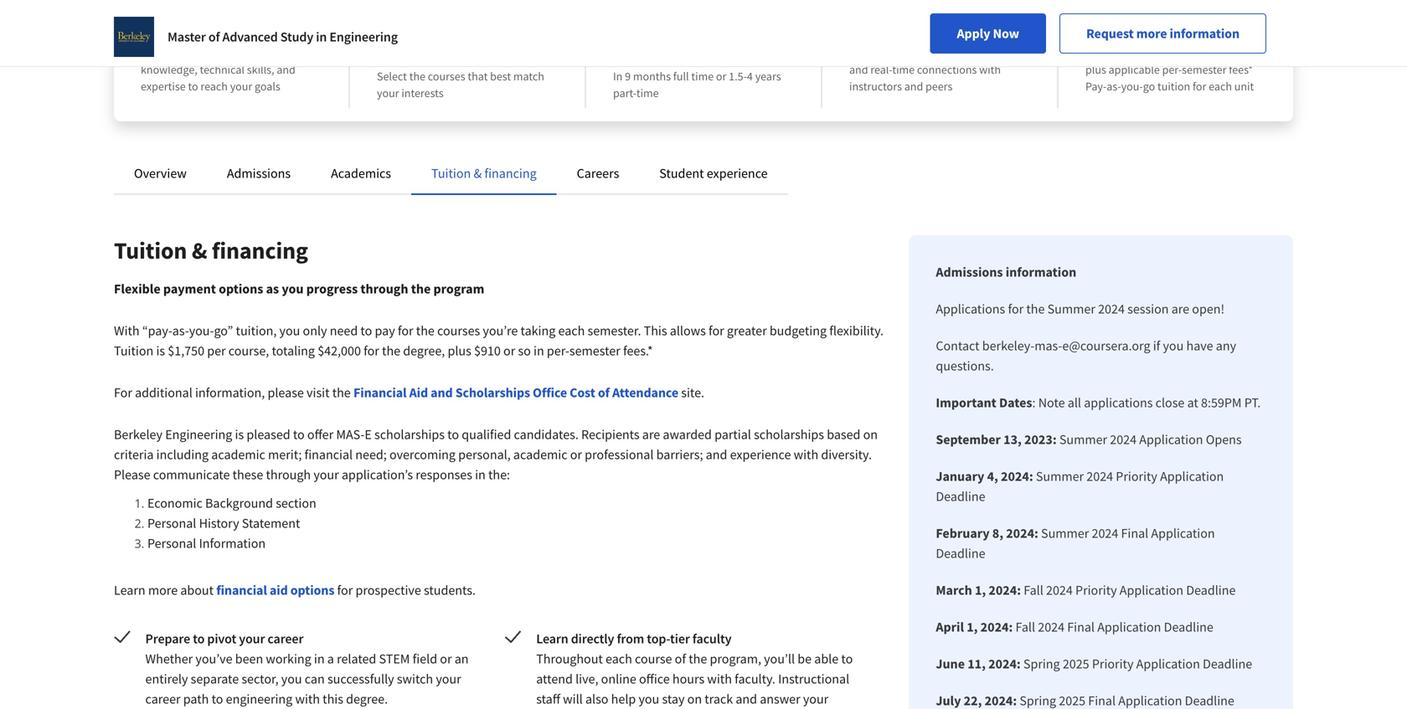 Task type: describe. For each thing, give the bounding box(es) containing it.
1 vertical spatial at
[[1188, 395, 1199, 411]]

are inside the berkeley engineering is pleased to offer mas-e scholarships to qualified candidates. recipients are awarded partial scholarships based on criteria including academic merit; financial need; overcoming personal, academic or professional barriers; and experience with diversity. please communicate these through your application's responses in the:
[[642, 426, 660, 443]]

payment
[[163, 281, 216, 297]]

courses inside learn from top-tier, world-renowned faculty select the courses that best match your interests
[[428, 69, 466, 84]]

and inside the advance your career gain cutting-edge engineering knowledge, technical skills, and expertise to reach your goals
[[277, 62, 296, 77]]

1 horizontal spatial financing
[[485, 165, 537, 182]]

pace
[[753, 46, 787, 67]]

for left prospective
[[337, 582, 353, 599]]

2024 inside summer 2024 final application deadline
[[1092, 525, 1119, 542]]

greater
[[727, 323, 767, 339]]

plus inside with "pay-as-you-go" tuition, you only need to pay for the courses you're taking each semester. this allows for greater budgeting flexibility. tuition is $1,750 per course, totaling $42,000 for the degree, plus $910 or so in per-semester fees.*
[[448, 343, 472, 359]]

open!
[[1193, 301, 1225, 318]]

final inside summer 2024 final application deadline
[[1122, 525, 1149, 542]]

1.5-
[[729, 69, 747, 84]]

8,
[[993, 525, 1004, 542]]

your up edge
[[204, 22, 237, 43]]

as- inside with "pay-as-you-go" tuition, you only need to pay for the courses you're taking each semester. this allows for greater budgeting flexibility. tuition is $1,750 per course, totaling $42,000 for the degree, plus $910 or so in per-semester fees.*
[[172, 323, 189, 339]]

1 horizontal spatial through
[[361, 281, 408, 297]]

0 horizontal spatial &
[[192, 236, 207, 265]]

100% online learning lecture videos, hands-on projects, and real-time connections with instructors and peers
[[850, 22, 1017, 94]]

your inside complete the 24-unit degree at your own pace in 9 months full time or 1.5-4 years part-time
[[683, 46, 716, 67]]

at inside complete the 24-unit degree at your own pace in 9 months full time or 1.5-4 years part-time
[[666, 46, 680, 67]]

0 vertical spatial tuition
[[432, 165, 471, 182]]

criteria
[[114, 447, 154, 463]]

each inside with "pay-as-you-go" tuition, you only need to pay for the courses you're taking each semester. this allows for greater budgeting flexibility. tuition is $1,750 per course, totaling $42,000 for the degree, plus $910 or so in per-semester fees.*
[[558, 323, 585, 339]]

important dates : note all applications close at 8:59pm pt.
[[936, 395, 1261, 411]]

2024 for final
[[1038, 619, 1065, 636]]

budgeting
[[770, 323, 827, 339]]

2025
[[1063, 656, 1090, 673]]

summer up mas-
[[1048, 301, 1096, 318]]

with inside the berkeley engineering is pleased to offer mas-e scholarships to qualified candidates. recipients are awarded partial scholarships based on criteria including academic merit; financial need; overcoming personal, academic or professional barriers; and experience with diversity. please communicate these through your application's responses in the:
[[794, 447, 819, 463]]

entirely
[[145, 671, 188, 688]]

to down separate
[[212, 691, 223, 708]]

2024: for march
[[989, 582, 1021, 599]]

from inside learn directly from top-tier faculty throughout each course of the program, you'll be able to attend live, online office hours with faculty. instructional staff will also help you stay on track and answer yo
[[617, 631, 644, 648]]

2024: for june
[[989, 656, 1021, 673]]

1 academic from the left
[[211, 447, 265, 463]]

barriers;
[[657, 447, 703, 463]]

$42,000 inside with "pay-as-you-go" tuition, you only need to pay for the courses you're taking each semester. this allows for greater budgeting flexibility. tuition is $1,750 per course, totaling $42,000 for the degree, plus $910 or so in per-semester fees.*
[[318, 343, 361, 359]]

0 horizontal spatial tuition
[[1158, 79, 1191, 94]]

progress
[[306, 281, 358, 297]]

0 horizontal spatial tuition & financing
[[114, 236, 308, 265]]

april 1, 2024: fall  2024 final application deadline
[[936, 619, 1214, 636]]

fall for april 1, 2024:
[[1016, 619, 1036, 636]]

background
[[205, 495, 273, 512]]

careers link
[[577, 165, 619, 182]]

2024: for april
[[981, 619, 1013, 636]]

total
[[1178, 22, 1211, 43]]

2023:
[[1025, 432, 1057, 448]]

11,
[[968, 656, 986, 673]]

uc berkeley college of engineering logo image
[[114, 17, 154, 57]]

part-
[[613, 85, 637, 101]]

2 horizontal spatial unit
[[1235, 79, 1255, 94]]

engineering inside the advance your career gain cutting-edge engineering knowledge, technical skills, and expertise to reach your goals
[[230, 45, 288, 60]]

real-
[[871, 62, 893, 77]]

1 vertical spatial information
[[1006, 264, 1077, 281]]

0 vertical spatial tuition & financing
[[432, 165, 537, 182]]

in inside prepare to pivot your career whether you've been working in a related stem field or an entirely separate sector, you can successfully switch your career path to engineering with this degree.
[[314, 651, 325, 668]]

track
[[705, 691, 733, 708]]

for down the pay
[[364, 343, 379, 359]]

1, for april
[[967, 619, 978, 636]]

for inside $42,000 usd total tuition ($1,750 per unit  x  24 units = $42,000), plus applicable per-semester fees* pay-as-you-go tuition for each unit
[[1193, 79, 1207, 94]]

please
[[114, 467, 150, 483]]

the left program
[[411, 281, 431, 297]]

deadline for june 11, 2024: spring 2025 priority application deadline
[[1203, 656, 1253, 673]]

in
[[613, 69, 623, 84]]

mas-
[[1035, 338, 1063, 354]]

based
[[827, 426, 861, 443]]

program
[[434, 281, 485, 297]]

connections
[[917, 62, 977, 77]]

able
[[815, 651, 839, 668]]

and inside the berkeley engineering is pleased to offer mas-e scholarships to qualified candidates. recipients are awarded partial scholarships based on criteria including academic merit; financial need; overcoming personal, academic or professional barriers; and experience with diversity. please communicate these through your application's responses in the:
[[706, 447, 728, 463]]

your inside learn from top-tier, world-renowned faculty select the courses that best match your interests
[[377, 85, 399, 101]]

learn directly from top-tier faculty throughout each course of the program, you'll be able to attend live, online office hours with faculty. instructional staff will also help you stay on track and answer yo
[[536, 631, 853, 710]]

1 vertical spatial options
[[291, 582, 335, 599]]

an
[[455, 651, 469, 668]]

pt.
[[1245, 395, 1261, 411]]

to inside with "pay-as-you-go" tuition, you only need to pay for the courses you're taking each semester. this allows for greater budgeting flexibility. tuition is $1,750 per course, totaling $42,000 for the degree, plus $910 or so in per-semester fees.*
[[361, 323, 372, 339]]

on inside the berkeley engineering is pleased to offer mas-e scholarships to qualified candidates. recipients are awarded partial scholarships based on criteria including academic merit; financial need; overcoming personal, academic or professional barriers; and experience with diversity. please communicate these through your application's responses in the:
[[864, 426, 878, 443]]

whether
[[145, 651, 193, 668]]

help
[[611, 691, 636, 708]]

hands-
[[926, 45, 960, 60]]

history
[[199, 515, 239, 532]]

top- inside learn from top-tier, world-renowned faculty select the courses that best match your interests
[[458, 22, 487, 43]]

engineering inside prepare to pivot your career whether you've been working in a related stem field or an entirely separate sector, you can successfully switch your career path to engineering with this degree.
[[226, 691, 293, 708]]

1 horizontal spatial unit
[[1143, 45, 1162, 60]]

you inside prepare to pivot your career whether you've been working in a related stem field or an entirely separate sector, you can successfully switch your career path to engineering with this degree.
[[281, 671, 302, 688]]

for up berkeley- on the right top of the page
[[1008, 301, 1024, 318]]

0 vertical spatial experience
[[707, 165, 768, 182]]

will
[[563, 691, 583, 708]]

summer inside summer 2024 final application deadline
[[1042, 525, 1089, 542]]

13,
[[1004, 432, 1022, 448]]

overview link
[[134, 165, 187, 182]]

admissions for admissions
[[227, 165, 291, 182]]

0 horizontal spatial financing
[[212, 236, 308, 265]]

and right aid
[[431, 385, 453, 401]]

path
[[183, 691, 209, 708]]

0 vertical spatial &
[[474, 165, 482, 182]]

and inside learn directly from top-tier faculty throughout each course of the program, you'll be able to attend live, online office hours with faculty. instructional staff will also help you stay on track and answer yo
[[736, 691, 757, 708]]

summer down the all
[[1060, 432, 1108, 448]]

deadline inside summer 2024 priority application deadline
[[936, 488, 986, 505]]

reach
[[201, 79, 228, 94]]

projects,
[[975, 45, 1017, 60]]

years
[[756, 69, 781, 84]]

$1,750
[[168, 343, 204, 359]]

advance your career gain cutting-edge engineering knowledge, technical skills, and expertise to reach your goals
[[141, 22, 296, 94]]

learn for from
[[377, 22, 417, 43]]

unit inside complete the 24-unit degree at your own pace in 9 months full time or 1.5-4 years part-time
[[735, 22, 764, 43]]

office
[[533, 385, 567, 401]]

top- inside learn directly from top-tier faculty throughout each course of the program, you'll be able to attend live, online office hours with faculty. instructional staff will also help you stay on track and answer yo
[[647, 631, 670, 648]]

match
[[514, 69, 545, 84]]

questions.
[[936, 358, 994, 375]]

tier,
[[487, 22, 516, 43]]

learning
[[941, 22, 1000, 43]]

information
[[199, 535, 266, 552]]

answer
[[760, 691, 801, 708]]

april
[[936, 619, 964, 636]]

more for about
[[148, 582, 178, 599]]

semester inside with "pay-as-you-go" tuition, you only need to pay for the courses you're taking each semester. this allows for greater budgeting flexibility. tuition is $1,750 per course, totaling $42,000 for the degree, plus $910 or so in per-semester fees.*
[[570, 343, 621, 359]]

important
[[936, 395, 997, 411]]

apply now button
[[930, 13, 1046, 54]]

1 personal from the top
[[147, 515, 196, 532]]

berkeley-
[[983, 338, 1035, 354]]

1 scholarships from the left
[[375, 426, 445, 443]]

attendance
[[612, 385, 679, 401]]

e@coursera.org
[[1063, 338, 1151, 354]]

any
[[1216, 338, 1237, 354]]

the inside learn from top-tier, world-renowned faculty select the courses that best match your interests
[[409, 69, 426, 84]]

0 horizontal spatial time
[[637, 85, 659, 101]]

applications for the summer 2024 session are open!
[[936, 301, 1225, 318]]

1 horizontal spatial tuition
[[1215, 22, 1263, 43]]

or inside prepare to pivot your career whether you've been working in a related stem field or an entirely separate sector, you can successfully switch your career path to engineering with this degree.
[[440, 651, 452, 668]]

partial
[[715, 426, 751, 443]]

more for information
[[1137, 25, 1168, 42]]

course
[[635, 651, 672, 668]]

on inside 100% online learning lecture videos, hands-on projects, and real-time connections with instructors and peers
[[960, 45, 973, 60]]

1 vertical spatial career
[[268, 631, 304, 648]]

priority for 2025
[[1092, 656, 1134, 673]]

your down an
[[436, 671, 461, 688]]

diversity.
[[821, 447, 872, 463]]

4
[[747, 69, 753, 84]]

scholarships
[[456, 385, 530, 401]]

1 vertical spatial of
[[598, 385, 610, 401]]

or inside with "pay-as-you-go" tuition, you only need to pay for the courses you're taking each semester. this allows for greater budgeting flexibility. tuition is $1,750 per course, totaling $42,000 for the degree, plus $910 or so in per-semester fees.*
[[504, 343, 516, 359]]

your up been
[[239, 631, 265, 648]]

applicable
[[1109, 62, 1160, 77]]

experience inside the berkeley engineering is pleased to offer mas-e scholarships to qualified candidates. recipients are awarded partial scholarships based on criteria including academic merit; financial need; overcoming personal, academic or professional barriers; and experience with diversity. please communicate these through your application's responses in the:
[[730, 447, 791, 463]]

you right as
[[282, 281, 304, 297]]

you- inside with "pay-as-you-go" tuition, you only need to pay for the courses you're taking each semester. this allows for greater budgeting flexibility. tuition is $1,750 per course, totaling $42,000 for the degree, plus $910 or so in per-semester fees.*
[[189, 323, 214, 339]]

learn from top-tier, world-renowned faculty select the courses that best match your interests
[[377, 22, 548, 101]]

tuition inside with "pay-as-you-go" tuition, you only need to pay for the courses you're taking each semester. this allows for greater budgeting flexibility. tuition is $1,750 per course, totaling $42,000 for the degree, plus $910 or so in per-semester fees.*
[[114, 343, 154, 359]]

as- inside $42,000 usd total tuition ($1,750 per unit  x  24 units = $42,000), plus applicable per-semester fees* pay-as-you-go tuition for each unit
[[1107, 79, 1122, 94]]

your inside the berkeley engineering is pleased to offer mas-e scholarships to qualified candidates. recipients are awarded partial scholarships based on criteria including academic merit; financial need; overcoming personal, academic or professional barriers; and experience with diversity. please communicate these through your application's responses in the:
[[314, 467, 339, 483]]

full
[[673, 69, 689, 84]]

select
[[377, 69, 407, 84]]

1 horizontal spatial engineering
[[330, 28, 398, 45]]

application inside summer 2024 final application deadline
[[1152, 525, 1215, 542]]

communicate
[[153, 467, 230, 483]]

financial inside the berkeley engineering is pleased to offer mas-e scholarships to qualified candidates. recipients are awarded partial scholarships based on criteria including academic merit; financial need; overcoming personal, academic or professional barriers; and experience with diversity. please communicate these through your application's responses in the:
[[305, 447, 353, 463]]

is inside with "pay-as-you-go" tuition, you only need to pay for the courses you're taking each semester. this allows for greater budgeting flexibility. tuition is $1,750 per course, totaling $42,000 for the degree, plus $910 or so in per-semester fees.*
[[156, 343, 165, 359]]

:
[[1033, 395, 1036, 411]]

admissions link
[[227, 165, 291, 182]]

peers
[[926, 79, 953, 94]]

summer 2024 priority application deadline
[[936, 468, 1224, 505]]

per inside with "pay-as-you-go" tuition, you only need to pay for the courses you're taking each semester. this allows for greater budgeting flexibility. tuition is $1,750 per course, totaling $42,000 for the degree, plus $910 or so in per-semester fees.*
[[207, 343, 226, 359]]

also
[[586, 691, 609, 708]]

overcoming
[[390, 447, 456, 463]]

responses
[[416, 467, 472, 483]]

degree
[[613, 46, 662, 67]]

these
[[233, 467, 263, 483]]

master
[[168, 28, 206, 45]]

go"
[[214, 323, 233, 339]]

and left 'peers'
[[905, 79, 924, 94]]



Task type: locate. For each thing, give the bounding box(es) containing it.
program,
[[710, 651, 762, 668]]

0 horizontal spatial of
[[209, 28, 220, 45]]

skills,
[[247, 62, 274, 77]]

1 vertical spatial on
[[864, 426, 878, 443]]

unit down fees*
[[1235, 79, 1255, 94]]

you up totaling
[[279, 323, 300, 339]]

renowned
[[424, 46, 496, 67]]

recipients
[[582, 426, 640, 443]]

units
[[1186, 45, 1211, 60]]

2 personal from the top
[[147, 535, 196, 552]]

options left as
[[219, 281, 263, 297]]

0 horizontal spatial academic
[[211, 447, 265, 463]]

1 horizontal spatial semester
[[1182, 62, 1227, 77]]

learn up world-
[[377, 22, 417, 43]]

0 vertical spatial 1,
[[975, 582, 986, 599]]

as- down the applicable
[[1107, 79, 1122, 94]]

$42,000 down the need
[[318, 343, 361, 359]]

0 horizontal spatial top-
[[458, 22, 487, 43]]

semester inside $42,000 usd total tuition ($1,750 per unit  x  24 units = $42,000), plus applicable per-semester fees* pay-as-you-go tuition for each unit
[[1182, 62, 1227, 77]]

priority
[[1116, 468, 1158, 485], [1076, 582, 1117, 599], [1092, 656, 1134, 673]]

the
[[685, 22, 709, 43], [409, 69, 426, 84], [411, 281, 431, 297], [1027, 301, 1045, 318], [416, 323, 435, 339], [382, 343, 401, 359], [332, 385, 351, 401], [689, 651, 707, 668]]

0 horizontal spatial on
[[688, 691, 702, 708]]

apply now
[[957, 25, 1020, 42]]

and up "goals"
[[277, 62, 296, 77]]

this
[[644, 323, 667, 339]]

1 horizontal spatial information
[[1170, 25, 1240, 42]]

academics link
[[331, 165, 391, 182]]

academic up these
[[211, 447, 265, 463]]

advance
[[141, 22, 201, 43]]

the inside learn directly from top-tier faculty throughout each course of the program, you'll be able to attend live, online office hours with faculty. instructional staff will also help you stay on track and answer yo
[[689, 651, 707, 668]]

1, for march
[[975, 582, 986, 599]]

admissions
[[227, 165, 291, 182], [936, 264, 1003, 281]]

2 vertical spatial career
[[145, 691, 181, 708]]

information inside button
[[1170, 25, 1240, 42]]

1 vertical spatial more
[[148, 582, 178, 599]]

1 vertical spatial fall
[[1016, 619, 1036, 636]]

1 vertical spatial each
[[558, 323, 585, 339]]

the up degree, on the left of the page
[[416, 323, 435, 339]]

economic
[[147, 495, 203, 512]]

engineering down the sector,
[[226, 691, 293, 708]]

the left 24-
[[685, 22, 709, 43]]

your down technical
[[230, 79, 252, 94]]

2 academic from the left
[[514, 447, 568, 463]]

2 vertical spatial of
[[675, 651, 686, 668]]

0 horizontal spatial options
[[219, 281, 263, 297]]

you've
[[196, 651, 233, 668]]

for down units
[[1193, 79, 1207, 94]]

2024 for application
[[1110, 432, 1137, 448]]

academic
[[211, 447, 265, 463], [514, 447, 568, 463]]

time down months
[[637, 85, 659, 101]]

1 horizontal spatial per-
[[1163, 62, 1182, 77]]

tuition
[[432, 165, 471, 182], [114, 236, 187, 265], [114, 343, 154, 359]]

0 vertical spatial $42,000
[[1086, 22, 1141, 43]]

per- inside with "pay-as-you-go" tuition, you only need to pay for the courses you're taking each semester. this allows for greater budgeting flexibility. tuition is $1,750 per course, totaling $42,000 for the degree, plus $910 or so in per-semester fees.*
[[547, 343, 570, 359]]

0 vertical spatial online
[[892, 22, 937, 43]]

from up renowned
[[421, 22, 455, 43]]

pay-
[[1086, 79, 1107, 94]]

scholarships left based at the bottom right
[[754, 426, 824, 443]]

1 horizontal spatial plus
[[1086, 62, 1107, 77]]

more up x
[[1137, 25, 1168, 42]]

2 vertical spatial on
[[688, 691, 702, 708]]

2 horizontal spatial of
[[675, 651, 686, 668]]

in inside with "pay-as-you-go" tuition, you only need to pay for the courses you're taking each semester. this allows for greater budgeting flexibility. tuition is $1,750 per course, totaling $42,000 for the degree, plus $910 or so in per-semester fees.*
[[534, 343, 544, 359]]

is left pleased
[[235, 426, 244, 443]]

0 vertical spatial is
[[156, 343, 165, 359]]

you inside learn directly from top-tier faculty throughout each course of the program, you'll be able to attend live, online office hours with faculty. instructional staff will also help you stay on track and answer yo
[[639, 691, 660, 708]]

working
[[266, 651, 311, 668]]

from inside learn from top-tier, world-renowned faculty select the courses that best match your interests
[[421, 22, 455, 43]]

1 horizontal spatial you-
[[1122, 79, 1143, 94]]

to left 'offer' at the bottom of the page
[[293, 426, 305, 443]]

online
[[892, 22, 937, 43], [601, 671, 637, 688]]

learn more about financial aid options for prospective students.
[[114, 582, 476, 599]]

june 11, 2024: spring 2025 priority application deadline
[[936, 656, 1253, 673]]

time inside 100% online learning lecture videos, hands-on projects, and real-time connections with instructors and peers
[[893, 62, 915, 77]]

in right the so
[[534, 343, 544, 359]]

career down entirely
[[145, 691, 181, 708]]

or inside complete the 24-unit degree at your own pace in 9 months full time or 1.5-4 years part-time
[[716, 69, 727, 84]]

prepare to pivot your career whether you've been working in a related stem field or an entirely separate sector, you can successfully switch your career path to engineering with this degree.
[[145, 631, 469, 708]]

priority for 2024
[[1076, 582, 1117, 599]]

information,
[[195, 385, 265, 401]]

you
[[282, 281, 304, 297], [279, 323, 300, 339], [1163, 338, 1184, 354], [281, 671, 302, 688], [639, 691, 660, 708]]

2 vertical spatial each
[[606, 651, 632, 668]]

0 vertical spatial financing
[[485, 165, 537, 182]]

priority up april 1, 2024: fall  2024 final application deadline
[[1076, 582, 1117, 599]]

world-
[[377, 46, 424, 67]]

engineering
[[230, 45, 288, 60], [226, 691, 293, 708]]

2 scholarships from the left
[[754, 426, 824, 443]]

more inside button
[[1137, 25, 1168, 42]]

1 vertical spatial admissions
[[936, 264, 1003, 281]]

summer
[[1048, 301, 1096, 318], [1060, 432, 1108, 448], [1036, 468, 1084, 485], [1042, 525, 1089, 542]]

of
[[209, 28, 220, 45], [598, 385, 610, 401], [675, 651, 686, 668]]

information up units
[[1170, 25, 1240, 42]]

0 horizontal spatial per
[[207, 343, 226, 359]]

2 vertical spatial learn
[[536, 631, 569, 648]]

top- up course
[[647, 631, 670, 648]]

final down summer 2024 priority application deadline
[[1122, 525, 1149, 542]]

0 vertical spatial at
[[666, 46, 680, 67]]

1 vertical spatial courses
[[437, 323, 480, 339]]

your down 'offer' at the bottom of the page
[[314, 467, 339, 483]]

offer
[[307, 426, 334, 443]]

courses inside with "pay-as-you-go" tuition, you only need to pay for the courses you're taking each semester. this allows for greater budgeting flexibility. tuition is $1,750 per course, totaling $42,000 for the degree, plus $910 or so in per-semester fees.*
[[437, 323, 480, 339]]

0 vertical spatial from
[[421, 22, 455, 43]]

through down the merit;
[[266, 467, 311, 483]]

2 vertical spatial priority
[[1092, 656, 1134, 673]]

taking
[[521, 323, 556, 339]]

1 vertical spatial &
[[192, 236, 207, 265]]

stem
[[379, 651, 410, 668]]

2 horizontal spatial learn
[[536, 631, 569, 648]]

information
[[1170, 25, 1240, 42], [1006, 264, 1077, 281]]

attend
[[536, 671, 573, 688]]

online inside learn directly from top-tier faculty throughout each course of the program, you'll be able to attend live, online office hours with faculty. instructional staff will also help you stay on track and answer yo
[[601, 671, 637, 688]]

1 horizontal spatial are
[[1172, 301, 1190, 318]]

and down faculty.
[[736, 691, 757, 708]]

goals
[[255, 79, 281, 94]]

only
[[303, 323, 327, 339]]

knowledge,
[[141, 62, 198, 77]]

per up the applicable
[[1124, 45, 1140, 60]]

admissions for admissions information
[[936, 264, 1003, 281]]

0 vertical spatial more
[[1137, 25, 1168, 42]]

aid
[[270, 582, 288, 599]]

semester.
[[588, 323, 641, 339]]

0 vertical spatial courses
[[428, 69, 466, 84]]

0 vertical spatial financial
[[305, 447, 353, 463]]

through inside the berkeley engineering is pleased to offer mas-e scholarships to qualified candidates. recipients are awarded partial scholarships based on criteria including academic merit; financial need; overcoming personal, academic or professional barriers; and experience with diversity. please communicate these through your application's responses in the:
[[266, 467, 311, 483]]

1 horizontal spatial more
[[1137, 25, 1168, 42]]

1 horizontal spatial final
[[1122, 525, 1149, 542]]

opens
[[1206, 432, 1242, 448]]

cost
[[570, 385, 596, 401]]

about
[[180, 582, 214, 599]]

you down office
[[639, 691, 660, 708]]

from up course
[[617, 631, 644, 648]]

experience right 'student'
[[707, 165, 768, 182]]

faculty up the 'match'
[[499, 46, 548, 67]]

$42,000),
[[1221, 45, 1266, 60]]

engineering up skills,
[[230, 45, 288, 60]]

2024 for session
[[1099, 301, 1125, 318]]

2024 left session
[[1099, 301, 1125, 318]]

1 horizontal spatial options
[[291, 582, 335, 599]]

the down the pay
[[382, 343, 401, 359]]

deadline for march 1, 2024: fall  2024  priority application deadline
[[1187, 582, 1236, 599]]

have
[[1187, 338, 1214, 354]]

2 horizontal spatial time
[[893, 62, 915, 77]]

$42,000 up ($1,750 in the top of the page
[[1086, 22, 1141, 43]]

2024: right 8,
[[1006, 525, 1039, 542]]

per
[[1124, 45, 1140, 60], [207, 343, 226, 359]]

career inside the advance your career gain cutting-edge engineering knowledge, technical skills, and expertise to reach your goals
[[240, 22, 285, 43]]

admissions information
[[936, 264, 1077, 281]]

contact
[[936, 338, 980, 354]]

1 horizontal spatial time
[[692, 69, 714, 84]]

each right taking
[[558, 323, 585, 339]]

1,
[[975, 582, 986, 599], [967, 619, 978, 636]]

deadline inside summer 2024 final application deadline
[[936, 545, 986, 562]]

with down projects,
[[980, 62, 1001, 77]]

1 vertical spatial tuition
[[114, 236, 187, 265]]

1 vertical spatial engineering
[[165, 426, 232, 443]]

fees*
[[1229, 62, 1254, 77]]

1 vertical spatial as-
[[172, 323, 189, 339]]

applications
[[1084, 395, 1153, 411]]

0 horizontal spatial unit
[[735, 22, 764, 43]]

0 vertical spatial semester
[[1182, 62, 1227, 77]]

1 horizontal spatial financial
[[305, 447, 353, 463]]

2024 down summer 2024 priority application deadline
[[1092, 525, 1119, 542]]

0 horizontal spatial each
[[558, 323, 585, 339]]

career
[[240, 22, 285, 43], [268, 631, 304, 648], [145, 691, 181, 708]]

from
[[421, 22, 455, 43], [617, 631, 644, 648]]

close
[[1156, 395, 1185, 411]]

the inside complete the 24-unit degree at your own pace in 9 months full time or 1.5-4 years part-time
[[685, 22, 709, 43]]

per- down x
[[1163, 62, 1182, 77]]

go
[[1143, 79, 1156, 94]]

1 vertical spatial tuition & financing
[[114, 236, 308, 265]]

career up working
[[268, 631, 304, 648]]

with inside learn directly from top-tier faculty throughout each course of the program, you'll be able to attend live, online office hours with faculty. instructional staff will also help you stay on track and answer yo
[[707, 671, 732, 688]]

you- inside $42,000 usd total tuition ($1,750 per unit  x  24 units = $42,000), plus applicable per-semester fees* pay-as-you-go tuition for each unit
[[1122, 79, 1143, 94]]

the up hours
[[689, 651, 707, 668]]

0 vertical spatial engineering
[[330, 28, 398, 45]]

summer inside summer 2024 priority application deadline
[[1036, 468, 1084, 485]]

office
[[639, 671, 670, 688]]

faculty inside learn directly from top-tier faculty throughout each course of the program, you'll be able to attend live, online office hours with faculty. instructional staff will also help you stay on track and answer yo
[[693, 631, 732, 648]]

on down hours
[[688, 691, 702, 708]]

1 vertical spatial learn
[[114, 582, 146, 599]]

tuition & financing
[[432, 165, 537, 182], [114, 236, 308, 265]]

session
[[1128, 301, 1169, 318]]

2024 inside summer 2024 priority application deadline
[[1087, 468, 1114, 485]]

0 vertical spatial per-
[[1163, 62, 1182, 77]]

experience down partial at the bottom right of page
[[730, 447, 791, 463]]

1 vertical spatial you-
[[189, 323, 214, 339]]

study
[[280, 28, 314, 45]]

1 horizontal spatial tuition & financing
[[432, 165, 537, 182]]

1 vertical spatial through
[[266, 467, 311, 483]]

as
[[266, 281, 279, 297]]

learn inside learn directly from top-tier faculty throughout each course of the program, you'll be able to attend live, online office hours with faculty. instructional staff will also help you stay on track and answer yo
[[536, 631, 569, 648]]

0 horizontal spatial engineering
[[165, 426, 232, 443]]

online inside 100% online learning lecture videos, hands-on projects, and real-time connections with instructors and peers
[[892, 22, 937, 43]]

you- down the applicable
[[1122, 79, 1143, 94]]

each down fees*
[[1209, 79, 1233, 94]]

with inside 100% online learning lecture videos, hands-on projects, and real-time connections with instructors and peers
[[980, 62, 1001, 77]]

summer down "2023:" on the bottom of the page
[[1036, 468, 1084, 485]]

expertise
[[141, 79, 186, 94]]

0 horizontal spatial you-
[[189, 323, 214, 339]]

1 vertical spatial $42,000
[[318, 343, 361, 359]]

priority inside summer 2024 priority application deadline
[[1116, 468, 1158, 485]]

1 vertical spatial per-
[[547, 343, 570, 359]]

complete the 24-unit degree at your own pace in 9 months full time or 1.5-4 years part-time
[[613, 22, 787, 101]]

each down directly
[[606, 651, 632, 668]]

and down lecture
[[850, 62, 868, 77]]

0 vertical spatial on
[[960, 45, 973, 60]]

on
[[960, 45, 973, 60], [864, 426, 878, 443], [688, 691, 702, 708]]

statement
[[242, 515, 300, 532]]

0 horizontal spatial are
[[642, 426, 660, 443]]

&
[[474, 165, 482, 182], [192, 236, 207, 265]]

to right able on the right bottom
[[842, 651, 853, 668]]

march
[[936, 582, 973, 599]]

0 vertical spatial priority
[[1116, 468, 1158, 485]]

0 vertical spatial career
[[240, 22, 285, 43]]

0 vertical spatial learn
[[377, 22, 417, 43]]

faculty inside learn from top-tier, world-renowned faculty select the courses that best match your interests
[[499, 46, 548, 67]]

information up applications for the summer 2024 session are open!
[[1006, 264, 1077, 281]]

engineering up world-
[[330, 28, 398, 45]]

to left reach
[[188, 79, 198, 94]]

the right visit
[[332, 385, 351, 401]]

plus left the $910
[[448, 343, 472, 359]]

of right cost
[[598, 385, 610, 401]]

berkeley
[[114, 426, 163, 443]]

that
[[468, 69, 488, 84]]

learn for more
[[114, 582, 146, 599]]

($1,750
[[1086, 45, 1122, 60]]

each inside $42,000 usd total tuition ($1,750 per unit  x  24 units = $42,000), plus applicable per-semester fees* pay-as-you-go tuition for each unit
[[1209, 79, 1233, 94]]

in inside the berkeley engineering is pleased to offer mas-e scholarships to qualified candidates. recipients are awarded partial scholarships based on criteria including academic merit; financial need; overcoming personal, academic or professional barriers; and experience with diversity. please communicate these through your application's responses in the:
[[475, 467, 486, 483]]

2024: up 11,
[[981, 619, 1013, 636]]

1 vertical spatial are
[[642, 426, 660, 443]]

1, right april
[[967, 619, 978, 636]]

throughout
[[536, 651, 603, 668]]

per inside $42,000 usd total tuition ($1,750 per unit  x  24 units = $42,000), plus applicable per-semester fees* pay-as-you-go tuition for each unit
[[1124, 45, 1140, 60]]

each inside learn directly from top-tier faculty throughout each course of the program, you'll be able to attend live, online office hours with faculty. instructional staff will also help you stay on track and answer yo
[[606, 651, 632, 668]]

qualified
[[462, 426, 511, 443]]

2 horizontal spatial on
[[960, 45, 973, 60]]

1 vertical spatial financial
[[216, 582, 267, 599]]

with up track
[[707, 671, 732, 688]]

gain
[[141, 45, 163, 60]]

time down videos,
[[893, 62, 915, 77]]

or inside the berkeley engineering is pleased to offer mas-e scholarships to qualified candidates. recipients are awarded partial scholarships based on criteria including academic merit; financial need; overcoming personal, academic or professional barriers; and experience with diversity. please communicate these through your application's responses in the:
[[570, 447, 582, 463]]

2024 up spring
[[1038, 619, 1065, 636]]

fall for march 1, 2024:
[[1024, 582, 1044, 599]]

is inside the berkeley engineering is pleased to offer mas-e scholarships to qualified candidates. recipients are awarded partial scholarships based on criteria including academic merit; financial need; overcoming personal, academic or professional barriers; and experience with diversity. please communicate these through your application's responses in the:
[[235, 426, 244, 443]]

learn up throughout
[[536, 631, 569, 648]]

0 vertical spatial are
[[1172, 301, 1190, 318]]

plus inside $42,000 usd total tuition ($1,750 per unit  x  24 units = $42,000), plus applicable per-semester fees* pay-as-you-go tuition for each unit
[[1086, 62, 1107, 77]]

fall up spring
[[1016, 619, 1036, 636]]

0 horizontal spatial semester
[[570, 343, 621, 359]]

2024: right the march
[[989, 582, 1021, 599]]

for right the pay
[[398, 323, 414, 339]]

to inside learn directly from top-tier faculty throughout each course of the program, you'll be able to attend live, online office hours with faculty. instructional staff will also help you stay on track and answer yo
[[842, 651, 853, 668]]

0 vertical spatial information
[[1170, 25, 1240, 42]]

1 horizontal spatial learn
[[377, 22, 417, 43]]

you inside contact berkeley-mas-e@coursera.org if you have any questions.
[[1163, 338, 1184, 354]]

in left a
[[314, 651, 325, 668]]

more left the about
[[148, 582, 178, 599]]

0 vertical spatial of
[[209, 28, 220, 45]]

0 horizontal spatial from
[[421, 22, 455, 43]]

fees.*
[[623, 343, 653, 359]]

with down the can
[[295, 691, 320, 708]]

$42,000 inside $42,000 usd total tuition ($1,750 per unit  x  24 units = $42,000), plus applicable per-semester fees* pay-as-you-go tuition for each unit
[[1086, 22, 1141, 43]]

at up 'full'
[[666, 46, 680, 67]]

0 horizontal spatial faculty
[[499, 46, 548, 67]]

per down go" in the top left of the page
[[207, 343, 226, 359]]

student
[[660, 165, 704, 182]]

online up 'help'
[[601, 671, 637, 688]]

2024: for january
[[1001, 468, 1034, 485]]

financial aid options link
[[216, 582, 335, 599]]

1 vertical spatial faculty
[[693, 631, 732, 648]]

1 vertical spatial online
[[601, 671, 637, 688]]

of right master
[[209, 28, 220, 45]]

1 vertical spatial experience
[[730, 447, 791, 463]]

with left diversity.
[[794, 447, 819, 463]]

e
[[365, 426, 372, 443]]

january 4, 2024:
[[936, 468, 1034, 485]]

engineering inside the berkeley engineering is pleased to offer mas-e scholarships to qualified candidates. recipients are awarded partial scholarships based on criteria including academic merit; financial need; overcoming personal, academic or professional barriers; and experience with diversity. please communicate these through your application's responses in the:
[[165, 426, 232, 443]]

for right allows
[[709, 323, 725, 339]]

financial left the aid
[[216, 582, 267, 599]]

2024 for priority
[[1047, 582, 1073, 599]]

on right based at the bottom right
[[864, 426, 878, 443]]

allows
[[670, 323, 706, 339]]

1 vertical spatial from
[[617, 631, 644, 648]]

1, right the march
[[975, 582, 986, 599]]

financing
[[485, 165, 537, 182], [212, 236, 308, 265]]

section
[[276, 495, 317, 512]]

to left the qualified
[[448, 426, 459, 443]]

learn up prepare
[[114, 582, 146, 599]]

or
[[716, 69, 727, 84], [504, 343, 516, 359], [570, 447, 582, 463], [440, 651, 452, 668]]

career up skills,
[[240, 22, 285, 43]]

final down march 1, 2024: fall  2024  priority application deadline
[[1068, 619, 1095, 636]]

2024: for february
[[1006, 525, 1039, 542]]

per- inside $42,000 usd total tuition ($1,750 per unit  x  24 units = $42,000), plus applicable per-semester fees* pay-as-you-go tuition for each unit
[[1163, 62, 1182, 77]]

you inside with "pay-as-you-go" tuition, you only need to pay for the courses you're taking each semester. this allows for greater budgeting flexibility. tuition is $1,750 per course, totaling $42,000 for the degree, plus $910 or so in per-semester fees.*
[[279, 323, 300, 339]]

2 horizontal spatial each
[[1209, 79, 1233, 94]]

learn inside learn from top-tier, world-renowned faculty select the courses that best match your interests
[[377, 22, 417, 43]]

more
[[1137, 25, 1168, 42], [148, 582, 178, 599]]

learn for directly
[[536, 631, 569, 648]]

of inside learn directly from top-tier faculty throughout each course of the program, you'll be able to attend live, online office hours with faculty. instructional staff will also help you stay on track and answer yo
[[675, 651, 686, 668]]

on inside learn directly from top-tier faculty throughout each course of the program, you'll be able to attend live, online office hours with faculty. instructional staff will also help you stay on track and answer yo
[[688, 691, 702, 708]]

0 horizontal spatial final
[[1068, 619, 1095, 636]]

edge
[[204, 45, 228, 60]]

pivot
[[207, 631, 236, 648]]

0 horizontal spatial information
[[1006, 264, 1077, 281]]

0 horizontal spatial scholarships
[[375, 426, 445, 443]]

summer down summer 2024 priority application deadline
[[1042, 525, 1089, 542]]

tuition right go
[[1158, 79, 1191, 94]]

0 vertical spatial options
[[219, 281, 263, 297]]

to left "pivot"
[[193, 631, 205, 648]]

$910
[[474, 343, 501, 359]]

0 horizontal spatial through
[[266, 467, 311, 483]]

0 horizontal spatial at
[[666, 46, 680, 67]]

application inside summer 2024 priority application deadline
[[1161, 468, 1224, 485]]

financial down 'offer' at the bottom of the page
[[305, 447, 353, 463]]

1 horizontal spatial on
[[864, 426, 878, 443]]

with inside prepare to pivot your career whether you've been working in a related stem field or an entirely separate sector, you can successfully switch your career path to engineering with this degree.
[[295, 691, 320, 708]]

2024: right 4,
[[1001, 468, 1034, 485]]

can
[[305, 671, 325, 688]]

at right close
[[1188, 395, 1199, 411]]

the up mas-
[[1027, 301, 1045, 318]]

student experience
[[660, 165, 768, 182]]

1 horizontal spatial from
[[617, 631, 644, 648]]

1 horizontal spatial at
[[1188, 395, 1199, 411]]

0 vertical spatial tuition
[[1215, 22, 1263, 43]]

the up interests
[[409, 69, 426, 84]]

flexible payment options as you progress through the program
[[114, 281, 485, 297]]

awarded
[[663, 426, 712, 443]]

in right the 'study'
[[316, 28, 327, 45]]

sector,
[[242, 671, 279, 688]]

deadline for april 1, 2024: fall  2024 final application deadline
[[1164, 619, 1214, 636]]

scholarships up overcoming
[[375, 426, 445, 443]]

to inside the advance your career gain cutting-edge engineering knowledge, technical skills, and expertise to reach your goals
[[188, 79, 198, 94]]

plus up pay-
[[1086, 62, 1107, 77]]



Task type: vqa. For each thing, say whether or not it's contained in the screenshot.
the Request
yes



